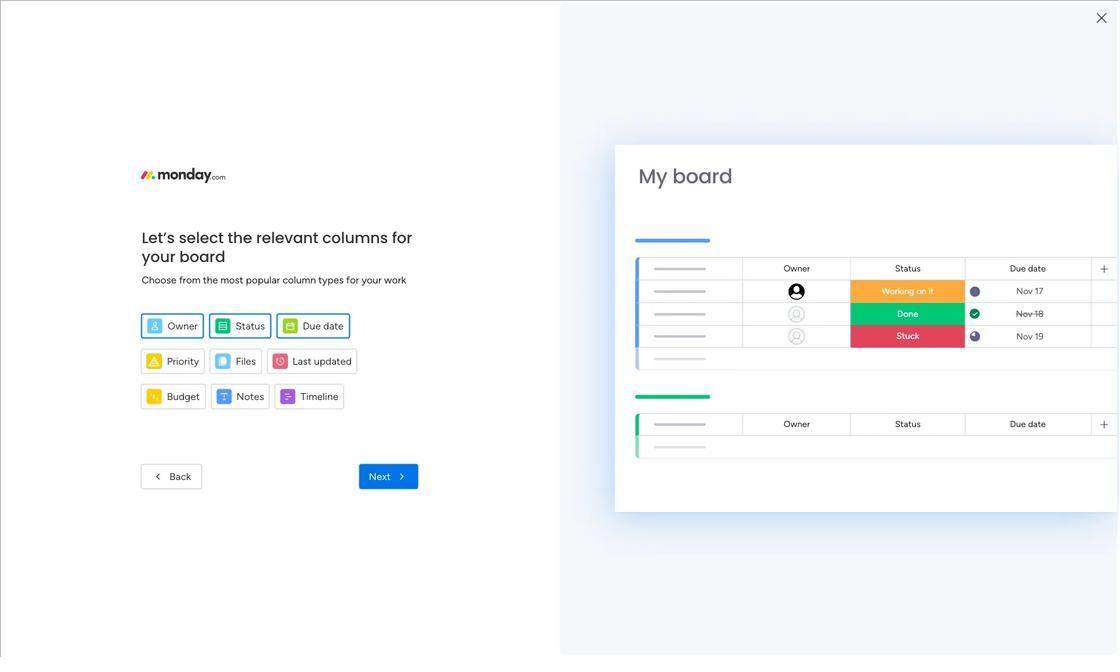 Task type: describe. For each thing, give the bounding box(es) containing it.
let's select the relevant columns for your board
[[142, 227, 412, 267]]

project management
[[242, 231, 339, 243]]

popular
[[246, 274, 280, 286]]

updated
[[314, 355, 352, 367]]

templates image image
[[916, 272, 1083, 359]]

work for work management > main workspace
[[239, 252, 258, 262]]

setup
[[936, 117, 962, 129]]

circle o image
[[924, 135, 932, 144]]

files
[[236, 355, 256, 367]]

due date button
[[276, 313, 350, 339]]

&
[[933, 455, 939, 467]]

management for work management > main workspace
[[260, 252, 312, 262]]

status button
[[209, 313, 271, 339]]

the for most
[[203, 274, 218, 286]]

2 horizontal spatial work
[[384, 274, 406, 286]]

how
[[979, 505, 996, 516]]

0 vertical spatial date
[[1028, 263, 1046, 274]]

made
[[942, 386, 967, 398]]

my for my workspaces
[[225, 344, 241, 357]]

0 vertical spatial workspace
[[343, 252, 386, 262]]

0 vertical spatial owner
[[784, 263, 810, 274]]

project
[[242, 231, 275, 243]]

upload
[[936, 133, 967, 145]]

explore templates button
[[913, 407, 1087, 432]]

public board image
[[223, 230, 237, 244]]

next button
[[359, 464, 419, 490]]

minutes
[[1018, 371, 1055, 383]]

monday.com
[[998, 505, 1049, 516]]

last updated
[[293, 355, 352, 367]]

explore
[[959, 414, 993, 426]]

columns
[[322, 227, 388, 248]]

templates inside boost your workflow in minutes with ready-made templates
[[970, 386, 1015, 398]]

choose from the most popular column types for your work
[[142, 274, 406, 286]]

main workspace
[[267, 381, 349, 395]]

1 vertical spatial for
[[346, 274, 359, 286]]

getting started element
[[905, 478, 1094, 529]]

due date inside button
[[303, 320, 344, 332]]

date inside the due date button
[[323, 320, 344, 332]]

back button
[[141, 464, 202, 490]]

upload your photo
[[936, 133, 1016, 145]]

0 horizontal spatial main
[[267, 381, 292, 395]]

0 vertical spatial board
[[673, 162, 733, 190]]

photo
[[990, 133, 1016, 145]]

feed
[[266, 301, 290, 315]]

works
[[1051, 505, 1074, 516]]

ready-
[[913, 386, 942, 398]]

1 horizontal spatial main
[[322, 252, 341, 262]]

boost
[[913, 371, 939, 383]]

workflow
[[964, 371, 1005, 383]]

let's
[[142, 227, 175, 248]]

jacob simon image
[[1084, 5, 1104, 25]]

m
[[237, 386, 250, 405]]

component image for work management
[[267, 399, 278, 411]]

help
[[955, 552, 974, 562]]

1 vertical spatial your
[[362, 274, 382, 286]]

undefined column icon image for last updated
[[272, 354, 288, 369]]

2 vertical spatial status
[[895, 419, 921, 430]]

templates inside 'button'
[[995, 414, 1040, 426]]

with
[[1057, 371, 1077, 383]]

update
[[225, 301, 264, 315]]

priority button
[[141, 349, 205, 374]]

most
[[221, 274, 243, 286]]

account
[[964, 117, 1000, 129]]

work management > main workspace
[[239, 252, 386, 262]]



Task type: locate. For each thing, give the bounding box(es) containing it.
setup account link
[[924, 116, 1094, 130]]

setup account
[[936, 117, 1000, 129]]

templates down workflow
[[970, 386, 1015, 398]]

1 vertical spatial main
[[267, 381, 292, 395]]

1 vertical spatial my
[[225, 344, 241, 357]]

workspace image
[[228, 381, 259, 411]]

0 vertical spatial templates
[[970, 386, 1015, 398]]

undefined column icon image left files
[[216, 354, 231, 369]]

owner button
[[141, 313, 204, 339]]

notes button
[[211, 384, 270, 409]]

for
[[392, 227, 412, 248], [346, 274, 359, 286]]

last updated button
[[267, 349, 358, 374]]

open update feed (inbox) image
[[207, 300, 223, 315]]

help center
[[955, 552, 1002, 562]]

2 undefined column icon image from the left
[[216, 354, 231, 369]]

undefined column icon image inside the last updated 'button'
[[272, 354, 288, 369]]

2 vertical spatial date
[[1028, 419, 1046, 430]]

explore templates
[[959, 414, 1040, 426]]

work management
[[283, 399, 361, 410]]

undefined column icon image for files
[[216, 354, 231, 369]]

timeline button
[[275, 384, 344, 409]]

2 vertical spatial owner
[[784, 419, 810, 430]]

0 horizontal spatial for
[[346, 274, 359, 286]]

files button
[[210, 349, 262, 374]]

budget
[[167, 390, 200, 402]]

2 horizontal spatial your
[[941, 371, 961, 383]]

my board
[[639, 162, 733, 190]]

learn
[[905, 455, 930, 467], [955, 505, 977, 516]]

work down columns
[[384, 274, 406, 286]]

work down the main workspace on the bottom left of the page
[[283, 399, 303, 410]]

back
[[169, 471, 191, 483]]

undefined column icon image left last
[[272, 354, 288, 369]]

0 vertical spatial status
[[895, 263, 921, 274]]

undefined column icon image left 'priority'
[[147, 354, 162, 369]]

1 vertical spatial owner
[[168, 320, 198, 332]]

1 vertical spatial date
[[323, 320, 344, 332]]

work for work management
[[283, 399, 303, 410]]

for right types
[[346, 274, 359, 286]]

get
[[942, 455, 957, 467]]

0 horizontal spatial board
[[179, 246, 225, 267]]

component image
[[223, 250, 235, 261], [267, 399, 278, 411]]

0 horizontal spatial my
[[225, 344, 241, 357]]

your inside let's select the relevant columns for your board
[[142, 246, 176, 267]]

1 horizontal spatial board
[[673, 162, 733, 190]]

undefined column icon image inside files button
[[216, 354, 231, 369]]

logo image
[[141, 168, 226, 183]]

the right from
[[203, 274, 218, 286]]

>
[[315, 252, 320, 262]]

learn for learn & get inspired
[[905, 455, 930, 467]]

component image right notes
[[267, 399, 278, 411]]

owner inside button
[[168, 320, 198, 332]]

main right > at the top left of the page
[[322, 252, 341, 262]]

0
[[340, 302, 345, 313]]

component image for work management > main workspace
[[223, 250, 235, 261]]

workspace
[[343, 252, 386, 262], [295, 381, 349, 395]]

main
[[322, 252, 341, 262], [267, 381, 292, 395]]

1 vertical spatial status
[[236, 320, 265, 332]]

undefined column icon image inside priority button
[[147, 354, 162, 369]]

1 horizontal spatial my
[[639, 162, 668, 190]]

from
[[179, 274, 201, 286]]

1 horizontal spatial undefined column icon image
[[216, 354, 231, 369]]

boost your workflow in minutes with ready-made templates
[[913, 371, 1077, 398]]

inspired
[[959, 455, 996, 467]]

(inbox)
[[293, 301, 330, 315]]

workspaces
[[244, 344, 306, 357]]

0 vertical spatial due date
[[1010, 263, 1046, 274]]

learn left how
[[955, 505, 977, 516]]

1 horizontal spatial work
[[283, 399, 303, 410]]

your up choose
[[142, 246, 176, 267]]

my for my board
[[639, 162, 668, 190]]

management down relevant
[[260, 252, 312, 262]]

upload your photo link
[[924, 132, 1094, 146]]

1 vertical spatial due date
[[303, 320, 344, 332]]

learn inside getting started element
[[955, 505, 977, 516]]

date
[[1028, 263, 1046, 274], [323, 320, 344, 332], [1028, 419, 1046, 430]]

1 vertical spatial work
[[384, 274, 406, 286]]

management for work management
[[305, 399, 361, 410]]

for inside let's select the relevant columns for your board
[[392, 227, 412, 248]]

workspace up work management
[[295, 381, 349, 395]]

close my workspaces image
[[207, 343, 223, 358]]

templates right explore
[[995, 414, 1040, 426]]

learn left &
[[905, 455, 930, 467]]

due
[[1010, 263, 1026, 274], [303, 320, 321, 332], [1010, 419, 1026, 430]]

work
[[239, 252, 258, 262], [384, 274, 406, 286], [283, 399, 303, 410]]

1 horizontal spatial your
[[362, 274, 382, 286]]

learn & get inspired
[[905, 455, 996, 467]]

0 vertical spatial management
[[260, 252, 312, 262]]

1 vertical spatial learn
[[955, 505, 977, 516]]

in
[[1008, 371, 1016, 383]]

update feed (inbox)
[[225, 301, 330, 315]]

0 vertical spatial due
[[1010, 263, 1026, 274]]

budget button
[[141, 384, 206, 409]]

next
[[369, 471, 391, 483]]

1 vertical spatial due
[[303, 320, 321, 332]]

0 horizontal spatial learn
[[905, 455, 930, 467]]

3 undefined column icon image from the left
[[272, 354, 288, 369]]

0 vertical spatial main
[[322, 252, 341, 262]]

board
[[673, 162, 733, 190], [179, 246, 225, 267]]

1 vertical spatial board
[[179, 246, 225, 267]]

main right notes
[[267, 381, 292, 395]]

your inside boost your workflow in minutes with ready-made templates
[[941, 371, 961, 383]]

component image down public board icon
[[223, 250, 235, 261]]

relevant
[[256, 227, 319, 248]]

the for relevant
[[228, 227, 252, 248]]

learn for learn how monday.com works
[[955, 505, 977, 516]]

choose
[[142, 274, 177, 286]]

0 vertical spatial learn
[[905, 455, 930, 467]]

my
[[639, 162, 668, 190], [225, 344, 241, 357]]

types
[[319, 274, 344, 286]]

your up made in the right of the page
[[941, 371, 961, 383]]

work down the project
[[239, 252, 258, 262]]

0 vertical spatial work
[[239, 252, 258, 262]]

0 vertical spatial the
[[228, 227, 252, 248]]

for right add to favorites icon at the top left of page
[[392, 227, 412, 248]]

learn how monday.com works
[[955, 505, 1074, 516]]

2 vertical spatial due
[[1010, 419, 1026, 430]]

due date
[[1010, 263, 1046, 274], [303, 320, 344, 332], [1010, 419, 1046, 430]]

management down the main workspace on the bottom left of the page
[[305, 399, 361, 410]]

templates
[[970, 386, 1015, 398], [995, 414, 1040, 426]]

priority
[[167, 355, 199, 367]]

0 horizontal spatial your
[[142, 246, 176, 267]]

due inside the due date button
[[303, 320, 321, 332]]

workspace down columns
[[343, 252, 386, 262]]

2 vertical spatial your
[[941, 371, 961, 383]]

the
[[228, 227, 252, 248], [203, 274, 218, 286]]

add to favorites image
[[370, 230, 382, 243]]

0 horizontal spatial component image
[[223, 250, 235, 261]]

1 horizontal spatial component image
[[267, 399, 278, 411]]

1 horizontal spatial for
[[392, 227, 412, 248]]

your
[[142, 246, 176, 267], [362, 274, 382, 286], [941, 371, 961, 383]]

0 vertical spatial component image
[[223, 250, 235, 261]]

1 horizontal spatial learn
[[955, 505, 977, 516]]

0 horizontal spatial work
[[239, 252, 258, 262]]

timeline
[[301, 390, 338, 402]]

0 vertical spatial your
[[142, 246, 176, 267]]

1 vertical spatial the
[[203, 274, 218, 286]]

undefined column icon image for priority
[[147, 354, 162, 369]]

check circle image
[[924, 118, 932, 128]]

select
[[179, 227, 224, 248]]

column
[[283, 274, 316, 286]]

the inside let's select the relevant columns for your board
[[228, 227, 252, 248]]

1 vertical spatial management
[[305, 399, 361, 410]]

0 vertical spatial for
[[392, 227, 412, 248]]

your
[[969, 133, 988, 145]]

0 horizontal spatial undefined column icon image
[[147, 354, 162, 369]]

the right select
[[228, 227, 252, 248]]

your right types
[[362, 274, 382, 286]]

last
[[293, 355, 312, 367]]

2 vertical spatial due date
[[1010, 419, 1046, 430]]

status
[[895, 263, 921, 274], [236, 320, 265, 332], [895, 419, 921, 430]]

help center element
[[905, 539, 1094, 589]]

1 undefined column icon image from the left
[[147, 354, 162, 369]]

1 vertical spatial workspace
[[295, 381, 349, 395]]

1 vertical spatial templates
[[995, 414, 1040, 426]]

1 horizontal spatial the
[[228, 227, 252, 248]]

management
[[278, 231, 339, 243]]

my workspaces
[[225, 344, 306, 357]]

owner
[[784, 263, 810, 274], [168, 320, 198, 332], [784, 419, 810, 430]]

board inside let's select the relevant columns for your board
[[179, 246, 225, 267]]

undefined column icon image
[[147, 354, 162, 369], [216, 354, 231, 369], [272, 354, 288, 369]]

2 horizontal spatial undefined column icon image
[[272, 354, 288, 369]]

management
[[260, 252, 312, 262], [305, 399, 361, 410]]

1 vertical spatial component image
[[267, 399, 278, 411]]

0 horizontal spatial the
[[203, 274, 218, 286]]

0 vertical spatial my
[[639, 162, 668, 190]]

notes
[[236, 390, 264, 402]]

2 vertical spatial work
[[283, 399, 303, 410]]

status inside "button"
[[236, 320, 265, 332]]

center
[[976, 552, 1002, 562]]



Task type: vqa. For each thing, say whether or not it's contained in the screenshot.
SELECT PRODUCT Icon
no



